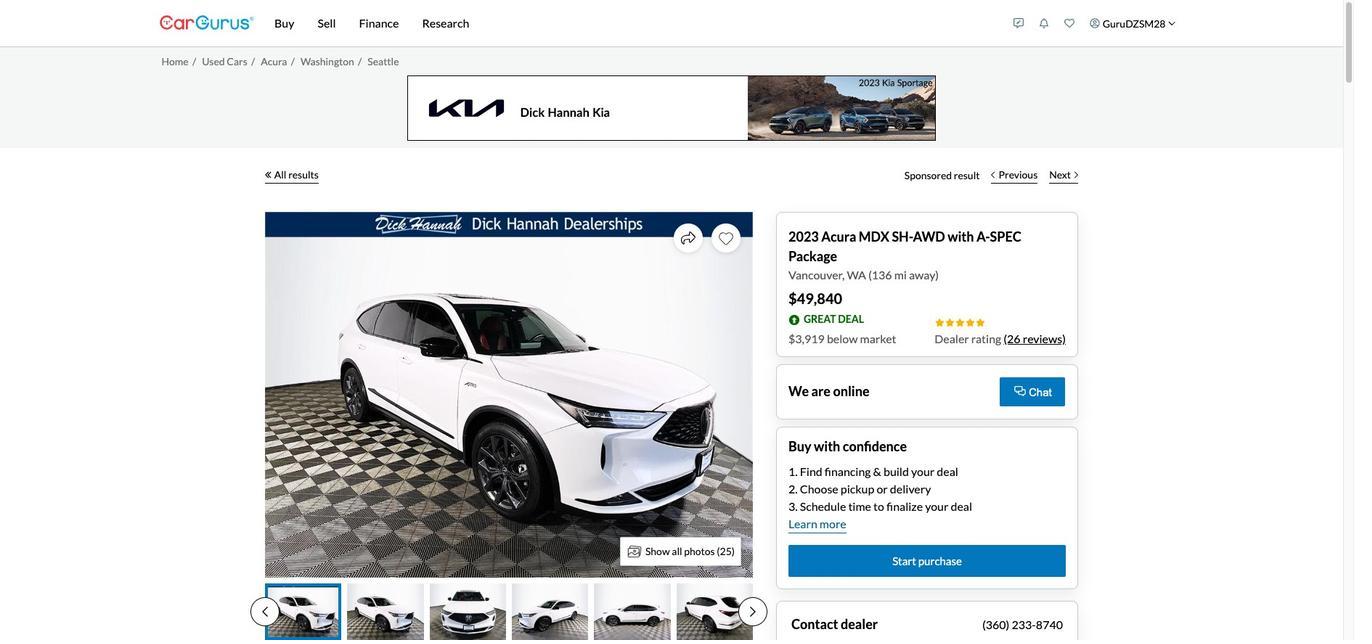 Task type: vqa. For each thing, say whether or not it's contained in the screenshot.
$3,919 below market
yes



Task type: locate. For each thing, give the bounding box(es) containing it.
with left a- on the top of page
[[948, 228, 974, 244]]

buy up home / used cars / acura / washington / seattle
[[274, 16, 294, 30]]

3 / from the left
[[291, 55, 295, 67]]

acura
[[261, 55, 287, 67], [821, 228, 856, 244]]

rating
[[971, 331, 1001, 345]]

1 / from the left
[[192, 55, 196, 67]]

home link
[[162, 55, 189, 67]]

gurudzsm28
[[1103, 17, 1166, 29]]

sponsored
[[904, 169, 952, 182]]

/ right cars
[[251, 55, 255, 67]]

menu bar
[[254, 0, 1006, 46]]

spec
[[990, 228, 1021, 244]]

finance button
[[347, 0, 411, 46]]

0 horizontal spatial with
[[814, 438, 840, 454]]

results
[[288, 168, 319, 181]]

schedule
[[800, 500, 846, 513]]

acura right cars
[[261, 55, 287, 67]]

wa
[[847, 268, 866, 281]]

1 vertical spatial buy
[[788, 438, 811, 454]]

(360) 233-8740
[[982, 618, 1063, 632]]

0 vertical spatial your
[[911, 465, 935, 479]]

/ left seattle
[[358, 55, 362, 67]]

0 horizontal spatial acura
[[261, 55, 287, 67]]

buy
[[274, 16, 294, 30], [788, 438, 811, 454]]

menu bar containing buy
[[254, 0, 1006, 46]]

share image
[[681, 231, 696, 245]]

1 horizontal spatial acura
[[821, 228, 856, 244]]

great deal
[[804, 313, 864, 325]]

0 vertical spatial deal
[[937, 465, 958, 479]]

your down delivery
[[925, 500, 949, 513]]

acura link
[[261, 55, 287, 67]]

all
[[672, 545, 682, 558]]

buy with confidence
[[788, 438, 907, 454]]

4 / from the left
[[358, 55, 362, 67]]

1 vertical spatial with
[[814, 438, 840, 454]]

dealer
[[841, 617, 878, 633]]

0 horizontal spatial buy
[[274, 16, 294, 30]]

view vehicle photo 1 image
[[265, 583, 341, 640]]

(136
[[868, 268, 892, 281]]

buy for buy with confidence
[[788, 438, 811, 454]]

cargurus logo homepage link link
[[160, 3, 254, 44]]

sh-
[[892, 228, 913, 244]]

0 vertical spatial acura
[[261, 55, 287, 67]]

1 vertical spatial deal
[[951, 500, 972, 513]]

show all photos (25) link
[[620, 537, 741, 566]]

saved cars image
[[1065, 18, 1075, 28]]

$49,840
[[788, 289, 842, 307]]

great
[[804, 313, 836, 325]]

chat
[[1029, 386, 1052, 398]]

research
[[422, 16, 469, 30]]

contact
[[791, 617, 838, 633]]

sponsored result
[[904, 169, 980, 182]]

your
[[911, 465, 935, 479], [925, 500, 949, 513]]

acura up package on the top right
[[821, 228, 856, 244]]

1 horizontal spatial buy
[[788, 438, 811, 454]]

cargurus logo homepage link image
[[160, 3, 254, 44]]

deal right the build
[[937, 465, 958, 479]]

financing
[[825, 465, 871, 479]]

view vehicle photo 5 image
[[594, 583, 671, 640]]

finalize
[[887, 500, 923, 513]]

chevron down image
[[1168, 19, 1176, 27]]

view vehicle photo 6 image
[[676, 583, 753, 640]]

2 / from the left
[[251, 55, 255, 67]]

start purchase
[[892, 555, 962, 568]]

deal
[[937, 465, 958, 479], [951, 500, 972, 513]]

&
[[873, 465, 881, 479]]

cars
[[227, 55, 247, 67]]

prev page image
[[262, 607, 268, 618]]

buy up find on the right of page
[[788, 438, 811, 454]]

washington link
[[301, 55, 354, 67]]

8740
[[1036, 618, 1063, 632]]

find financing & build your deal choose pickup or delivery schedule time to finalize your deal learn more
[[788, 465, 972, 531]]

next page image
[[750, 607, 756, 618]]

tab list
[[250, 583, 767, 640]]

(25)
[[717, 545, 735, 558]]

(360)
[[982, 618, 1009, 632]]

1 vertical spatial acura
[[821, 228, 856, 244]]

next link
[[1043, 159, 1084, 191]]

contact dealer
[[791, 617, 878, 633]]

$3,919 below market
[[788, 331, 896, 345]]

we
[[788, 383, 809, 399]]

buy inside dropdown button
[[274, 16, 294, 30]]

1 vertical spatial your
[[925, 500, 949, 513]]

vehicle full photo image
[[265, 212, 753, 578]]

sell
[[318, 16, 336, 30]]

build
[[884, 465, 909, 479]]

0 vertical spatial buy
[[274, 16, 294, 30]]

/
[[192, 55, 196, 67], [251, 55, 255, 67], [291, 55, 295, 67], [358, 55, 362, 67]]

choose
[[800, 482, 838, 496]]

gurudzsm28 button
[[1082, 3, 1183, 44]]

all
[[274, 168, 286, 181]]

view vehicle photo 4 image
[[512, 583, 588, 640]]

your up delivery
[[911, 465, 935, 479]]

/ right acura link
[[291, 55, 295, 67]]

with
[[948, 228, 974, 244], [814, 438, 840, 454]]

with up find on the right of page
[[814, 438, 840, 454]]

deal right finalize
[[951, 500, 972, 513]]

or
[[877, 482, 888, 496]]

/ left used
[[192, 55, 196, 67]]

0 vertical spatial with
[[948, 228, 974, 244]]

1 horizontal spatial with
[[948, 228, 974, 244]]



Task type: describe. For each thing, give the bounding box(es) containing it.
gurudzsm28 menu
[[1006, 3, 1183, 44]]

show
[[645, 545, 670, 558]]

confidence
[[843, 438, 907, 454]]

home
[[162, 55, 189, 67]]

delivery
[[890, 482, 931, 496]]

2023 acura mdx sh-awd with a-spec package vancouver, wa (136 mi away)
[[788, 228, 1021, 281]]

all results
[[274, 168, 319, 181]]

dealer
[[935, 331, 969, 345]]

find
[[800, 465, 822, 479]]

result
[[954, 169, 980, 182]]

learn
[[788, 517, 817, 531]]

(26 reviews) button
[[1004, 330, 1066, 347]]

a-
[[977, 228, 990, 244]]

acura inside 2023 acura mdx sh-awd with a-spec package vancouver, wa (136 mi away)
[[821, 228, 856, 244]]

$3,919
[[788, 331, 825, 345]]

(26
[[1004, 331, 1021, 345]]

start purchase button
[[788, 545, 1066, 577]]

buy button
[[263, 0, 306, 46]]

all results link
[[265, 159, 319, 191]]

previous
[[999, 168, 1038, 181]]

washington
[[301, 55, 354, 67]]

dealer rating (26 reviews)
[[935, 331, 1066, 345]]

online
[[833, 383, 869, 399]]

seattle
[[368, 55, 399, 67]]

below
[[827, 331, 858, 345]]

learn more link
[[788, 516, 846, 534]]

chat image
[[1014, 386, 1026, 396]]

show all photos (25)
[[645, 545, 735, 558]]

chevron left image
[[991, 171, 995, 178]]

more
[[820, 517, 846, 531]]

user icon image
[[1090, 18, 1100, 28]]

home / used cars / acura / washington / seattle
[[162, 55, 399, 67]]

reviews)
[[1023, 331, 1066, 345]]

used
[[202, 55, 225, 67]]

package
[[788, 248, 837, 264]]

view vehicle photo 2 image
[[347, 583, 424, 640]]

research button
[[411, 0, 481, 46]]

purchase
[[918, 555, 962, 568]]

we are online
[[788, 383, 869, 399]]

2023
[[788, 228, 819, 244]]

are
[[811, 383, 831, 399]]

mi
[[894, 268, 907, 281]]

view vehicle photo 3 image
[[430, 583, 506, 640]]

mdx
[[859, 228, 889, 244]]

previous link
[[986, 159, 1043, 191]]

add a car review image
[[1014, 18, 1024, 28]]

pickup
[[841, 482, 874, 496]]

deal
[[838, 313, 864, 325]]

gurudzsm28 menu item
[[1082, 3, 1183, 44]]

sell button
[[306, 0, 347, 46]]

awd
[[913, 228, 945, 244]]

233-
[[1012, 618, 1036, 632]]

start
[[892, 555, 916, 568]]

advertisement region
[[407, 75, 936, 140]]

photos
[[684, 545, 715, 558]]

chat button
[[1000, 377, 1065, 406]]

finance
[[359, 16, 399, 30]]

chevron double left image
[[265, 171, 271, 178]]

buy for buy
[[274, 16, 294, 30]]

away)
[[909, 268, 939, 281]]

open notifications image
[[1039, 18, 1049, 28]]

time
[[848, 500, 871, 513]]

used cars link
[[202, 55, 247, 67]]

to
[[873, 500, 884, 513]]

next
[[1049, 168, 1071, 181]]

chevron right image
[[1075, 171, 1078, 178]]

market
[[860, 331, 896, 345]]

with inside 2023 acura mdx sh-awd with a-spec package vancouver, wa (136 mi away)
[[948, 228, 974, 244]]

vancouver,
[[788, 268, 845, 281]]



